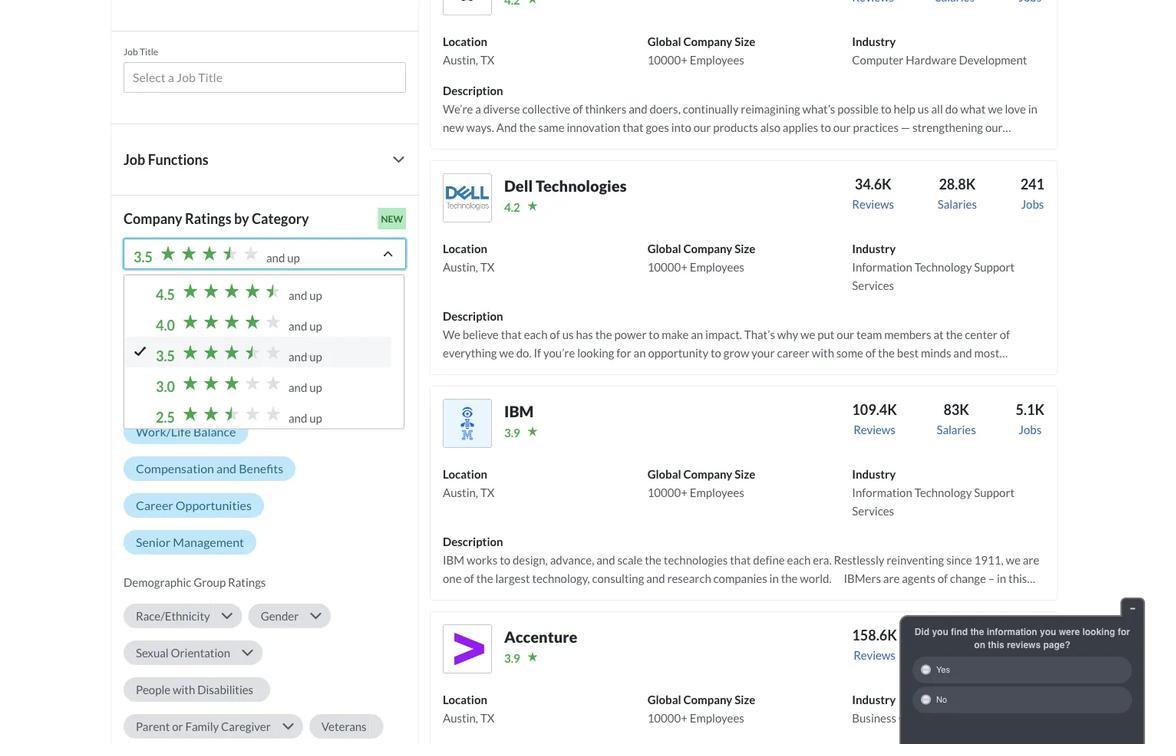 Task type: vqa. For each thing, say whether or not it's contained in the screenshot.
'28K' link
no



Task type: describe. For each thing, give the bounding box(es) containing it.
with
[[173, 683, 195, 697]]

industry business consulting
[[852, 693, 953, 725]]

109.4k reviews
[[852, 401, 897, 437]]

technologies
[[536, 176, 627, 195]]

benefits
[[239, 461, 283, 476]]

salaries for dell technologies
[[938, 197, 977, 211]]

description for dell technologies
[[443, 309, 503, 323]]

services for ibm
[[852, 504, 894, 518]]

jobs for dell technologies
[[1021, 197, 1044, 211]]

support for ibm
[[974, 486, 1015, 500]]

opportunities
[[176, 498, 252, 513]]

workplace
[[124, 355, 179, 368]]

values
[[190, 388, 226, 403]]

1 global company size 10000+ employees from the top
[[648, 34, 756, 67]]

looking
[[1083, 627, 1115, 637]]

parent or family caregiver
[[136, 720, 271, 734]]

did you find the information you were looking for on this reviews page?
[[915, 627, 1130, 651]]

culture & values button
[[124, 383, 238, 408]]

family
[[185, 720, 219, 734]]

83k
[[944, 401, 969, 418]]

34.6k reviews
[[852, 176, 894, 211]]

job for job functions
[[124, 151, 145, 168]]

compensation and benefits button
[[124, 457, 296, 481]]

new
[[381, 213, 403, 224]]

demographic group ratings
[[124, 576, 266, 589]]

information for ibm
[[852, 486, 912, 500]]

no
[[936, 695, 947, 705]]

on
[[974, 640, 986, 651]]

work/life
[[136, 424, 191, 439]]

functions
[[148, 151, 209, 168]]

1 employees from the top
[[690, 53, 744, 67]]

information
[[987, 627, 1038, 637]]

for
[[1118, 627, 1130, 637]]

salaries for accenture
[[933, 649, 972, 662]]

accenture image
[[443, 625, 492, 674]]

technology for dell technologies
[[915, 260, 972, 274]]

and inside button
[[217, 461, 236, 476]]

people
[[136, 683, 171, 697]]

global for dell technologies
[[648, 242, 681, 256]]

location for accenture
[[443, 693, 487, 707]]

overall rating button
[[124, 309, 225, 334]]

career opportunities
[[136, 498, 252, 513]]

reviews for ibm
[[854, 423, 896, 437]]

culture
[[136, 388, 177, 403]]

balance
[[193, 424, 236, 439]]

company for accenture
[[684, 693, 732, 707]]

size for accenture
[[735, 693, 756, 707]]

tx for dell technologies
[[480, 260, 495, 274]]

orientation
[[171, 646, 230, 660]]

industry information technology support services for ibm
[[852, 467, 1015, 518]]

reviews for accenture
[[854, 649, 896, 662]]

accenture
[[504, 628, 578, 646]]

job functions button
[[124, 149, 406, 170]]

3.9 for ibm
[[504, 426, 520, 440]]

Job Title field
[[133, 68, 397, 87]]

group
[[194, 576, 226, 589]]

career opportunities button
[[124, 493, 264, 518]]

3.5 inside option
[[156, 348, 175, 365]]

4.2
[[504, 200, 520, 214]]

senior management button
[[124, 530, 256, 555]]

did
[[915, 627, 930, 637]]

company ratings by category
[[124, 210, 309, 227]]

1 austin, from the top
[[443, 53, 478, 67]]

33.3k jobs
[[1008, 627, 1045, 662]]

and inside 3.5 option
[[289, 350, 307, 364]]

3.0
[[156, 378, 175, 395]]

find
[[951, 627, 968, 637]]

(select only 1)
[[124, 281, 194, 295]]

work/life balance
[[136, 424, 236, 439]]

computer
[[852, 53, 904, 67]]

2.5
[[156, 409, 175, 426]]

5.1k jobs
[[1016, 401, 1045, 437]]

63.5k salaries
[[933, 627, 972, 662]]

(select
[[124, 281, 157, 295]]

yes
[[936, 665, 950, 675]]

diversity & inclusion button
[[244, 383, 380, 408]]

job functions
[[124, 151, 209, 168]]

list box containing 3.5
[[124, 239, 406, 429]]

diversity
[[257, 388, 306, 403]]

overall
[[136, 314, 175, 329]]

1 tx from the top
[[480, 53, 495, 67]]

and up inside 3.5 option
[[289, 350, 322, 364]]

location austin, tx for ibm
[[443, 467, 495, 500]]

3.9 for accenture
[[504, 652, 520, 665]]

caregiver
[[221, 720, 271, 734]]

austin, for ibm
[[443, 486, 478, 500]]

workplace factor ratings
[[124, 355, 254, 368]]

hardware
[[906, 53, 957, 67]]

global company size 10000+ employees for dell technologies
[[648, 242, 756, 274]]

job title
[[124, 46, 158, 57]]

28.8k salaries
[[938, 176, 977, 211]]

158.6k
[[852, 627, 897, 644]]

salaries for ibm
[[937, 423, 976, 437]]

industry computer hardware development
[[852, 34, 1027, 67]]

industry for ibm
[[852, 467, 896, 481]]

the
[[971, 627, 984, 637]]

size for dell technologies
[[735, 242, 756, 256]]

63.5k
[[934, 627, 971, 644]]

gender
[[261, 609, 299, 623]]

109.4k
[[852, 401, 897, 418]]

jobs for accenture
[[1015, 649, 1038, 662]]

location for dell technologies
[[443, 242, 487, 256]]

tx for ibm
[[480, 486, 495, 500]]

4.0
[[156, 317, 175, 334]]

category
[[252, 210, 309, 227]]

diversity & inclusion
[[257, 388, 368, 403]]

dell
[[504, 176, 533, 195]]

location austin, tx for dell technologies
[[443, 242, 495, 274]]

compensation and benefits
[[136, 461, 283, 476]]

title
[[140, 46, 158, 57]]

business
[[852, 711, 897, 725]]



Task type: locate. For each thing, give the bounding box(es) containing it.
ratings left by
[[185, 210, 231, 227]]

size for ibm
[[735, 467, 756, 481]]

1 10000+ from the top
[[648, 53, 688, 67]]

0 vertical spatial 3.5
[[134, 249, 153, 266]]

2 description from the top
[[443, 309, 503, 323]]

2 job from the top
[[124, 151, 145, 168]]

1 size from the top
[[735, 34, 756, 48]]

up
[[287, 251, 300, 265], [309, 289, 322, 302], [309, 319, 322, 333], [309, 350, 322, 364], [309, 381, 322, 394], [309, 411, 322, 425]]

ratings
[[185, 210, 231, 227], [216, 355, 254, 368], [228, 576, 266, 589]]

3.5
[[134, 249, 153, 266], [156, 348, 175, 365]]

salaries up yes
[[933, 649, 972, 662]]

& right 3.0
[[179, 388, 188, 403]]

ratings for factor
[[216, 355, 254, 368]]

ratings right factor
[[216, 355, 254, 368]]

industry up business
[[852, 693, 896, 707]]

disabilities
[[197, 683, 253, 697]]

241 jobs
[[1021, 176, 1045, 211]]

3.5 up the (select
[[134, 249, 153, 266]]

global company size 10000+ employees
[[648, 34, 756, 67], [648, 242, 756, 274], [648, 467, 756, 500], [648, 693, 756, 725]]

industry down 109.4k reviews
[[852, 467, 896, 481]]

3 tx from the top
[[480, 486, 495, 500]]

jobs down 33.3k
[[1015, 649, 1038, 662]]

ibm
[[504, 402, 534, 421]]

3 austin, from the top
[[443, 486, 478, 500]]

2 vertical spatial jobs
[[1015, 649, 1038, 662]]

10000+ for ibm
[[648, 486, 688, 500]]

1 global from the top
[[648, 34, 681, 48]]

158.6k reviews
[[852, 627, 897, 662]]

83k salaries
[[937, 401, 976, 437]]

3 global from the top
[[648, 467, 681, 481]]

2 information from the top
[[852, 486, 912, 500]]

1 vertical spatial 3.9
[[504, 652, 520, 665]]

industry information technology support services
[[852, 242, 1015, 292], [852, 467, 1015, 518]]

location for ibm
[[443, 467, 487, 481]]

1 vertical spatial reviews
[[854, 423, 896, 437]]

10000+ for dell technologies
[[648, 260, 688, 274]]

ratings right group
[[228, 576, 266, 589]]

0 vertical spatial 3.9
[[504, 426, 520, 440]]

4 employees from the top
[[690, 711, 744, 725]]

None field
[[124, 62, 406, 99]]

2 services from the top
[[852, 504, 894, 518]]

global company size 10000+ employees for accenture
[[648, 693, 756, 725]]

2 vertical spatial reviews
[[854, 649, 896, 662]]

this
[[988, 640, 1005, 651]]

4 global company size 10000+ employees from the top
[[648, 693, 756, 725]]

overall rating
[[136, 314, 213, 329]]

3 description from the top
[[443, 535, 503, 549]]

34.6k
[[855, 176, 892, 193]]

jobs
[[1021, 197, 1044, 211], [1019, 423, 1042, 437], [1015, 649, 1038, 662]]

2 vertical spatial salaries
[[933, 649, 972, 662]]

1 support from the top
[[974, 260, 1015, 274]]

location austin, tx down dell technologies image on the left top
[[443, 242, 495, 274]]

1 vertical spatial salaries
[[937, 423, 976, 437]]

senior
[[136, 535, 171, 550]]

241
[[1021, 176, 1045, 193]]

0 vertical spatial services
[[852, 279, 894, 292]]

1 description from the top
[[443, 84, 503, 97]]

job inside button
[[124, 151, 145, 168]]

1 industry information technology support services from the top
[[852, 242, 1015, 292]]

industry down 34.6k reviews
[[852, 242, 896, 256]]

job
[[124, 46, 138, 57], [124, 151, 145, 168]]

2 industry from the top
[[852, 242, 896, 256]]

1 vertical spatial industry information technology support services
[[852, 467, 1015, 518]]

company for dell technologies
[[684, 242, 732, 256]]

2 global from the top
[[648, 242, 681, 256]]

0 horizontal spatial you
[[932, 627, 949, 637]]

0 vertical spatial technology
[[915, 260, 972, 274]]

1 vertical spatial 3.5
[[156, 348, 175, 365]]

1 vertical spatial job
[[124, 151, 145, 168]]

company for ibm
[[684, 467, 732, 481]]

race/ethnicity
[[136, 609, 210, 623]]

industry up 'computer'
[[852, 34, 896, 48]]

and up
[[266, 251, 300, 265], [289, 289, 322, 302], [289, 319, 322, 333], [289, 350, 322, 364], [289, 381, 322, 394], [289, 411, 322, 425]]

reviews inside 109.4k reviews
[[854, 423, 896, 437]]

information for dell technologies
[[852, 260, 912, 274]]

2 support from the top
[[974, 486, 1015, 500]]

3.5 down the 4.0
[[156, 348, 175, 365]]

austin, for accenture
[[443, 711, 478, 725]]

1 vertical spatial services
[[852, 504, 894, 518]]

global
[[648, 34, 681, 48], [648, 242, 681, 256], [648, 467, 681, 481], [648, 693, 681, 707]]

industry inside industry business consulting
[[852, 693, 896, 707]]

only
[[160, 281, 182, 295]]

sexual
[[136, 646, 169, 660]]

2 vertical spatial ratings
[[228, 576, 266, 589]]

industry information technology support services for dell technologies
[[852, 242, 1015, 292]]

1 you from the left
[[932, 627, 949, 637]]

compensation
[[136, 461, 214, 476]]

4 austin, from the top
[[443, 711, 478, 725]]

0 vertical spatial information
[[852, 260, 912, 274]]

1 information from the top
[[852, 260, 912, 274]]

3 global company size 10000+ employees from the top
[[648, 467, 756, 500]]

& left inclusion
[[308, 388, 317, 403]]

4 location from the top
[[443, 693, 487, 707]]

jobs down 241
[[1021, 197, 1044, 211]]

reviews down 34.6k
[[852, 197, 894, 211]]

1 horizontal spatial you
[[1040, 627, 1056, 637]]

culture & values
[[136, 388, 226, 403]]

0 vertical spatial support
[[974, 260, 1015, 274]]

description for ibm
[[443, 535, 503, 549]]

0 vertical spatial ratings
[[185, 210, 231, 227]]

austin, for dell technologies
[[443, 260, 478, 274]]

technology down 28.8k salaries on the top
[[915, 260, 972, 274]]

description
[[443, 84, 503, 97], [443, 309, 503, 323], [443, 535, 503, 549]]

1 technology from the top
[[915, 260, 972, 274]]

industry inside industry computer hardware development
[[852, 34, 896, 48]]

3.9 down accenture
[[504, 652, 520, 665]]

factor
[[181, 355, 214, 368]]

support
[[974, 260, 1015, 274], [974, 486, 1015, 500]]

services
[[852, 279, 894, 292], [852, 504, 894, 518]]

4 10000+ from the top
[[648, 711, 688, 725]]

0 vertical spatial description
[[443, 84, 503, 97]]

apple image
[[443, 0, 492, 15]]

employees for ibm
[[690, 486, 744, 500]]

2 tx from the top
[[480, 260, 495, 274]]

0 horizontal spatial 3.5
[[134, 249, 153, 266]]

1 location austin, tx from the top
[[443, 34, 495, 67]]

salaries down 83k
[[937, 423, 976, 437]]

rating
[[178, 314, 213, 329]]

dell technologies image
[[443, 173, 492, 223]]

reviews down the 109.4k
[[854, 423, 896, 437]]

inclusion
[[319, 388, 368, 403]]

3 location from the top
[[443, 467, 487, 481]]

2 10000+ from the top
[[648, 260, 688, 274]]

austin, down ibm image
[[443, 486, 478, 500]]

you
[[932, 627, 949, 637], [1040, 627, 1056, 637]]

33.3k
[[1008, 627, 1045, 644]]

1 horizontal spatial 3.5
[[156, 348, 175, 365]]

reviews
[[852, 197, 894, 211], [854, 423, 896, 437], [854, 649, 896, 662]]

tx down the apple image
[[480, 53, 495, 67]]

2 global company size 10000+ employees from the top
[[648, 242, 756, 274]]

location austin, tx down ibm image
[[443, 467, 495, 500]]

3 industry from the top
[[852, 467, 896, 481]]

austin, down the apple image
[[443, 53, 478, 67]]

0 vertical spatial job
[[124, 46, 138, 57]]

employees for dell technologies
[[690, 260, 744, 274]]

support for dell technologies
[[974, 260, 1015, 274]]

2 size from the top
[[735, 242, 756, 256]]

4 industry from the top
[[852, 693, 896, 707]]

3.9 down the ibm
[[504, 426, 520, 440]]

location
[[443, 34, 487, 48], [443, 242, 487, 256], [443, 467, 487, 481], [443, 693, 487, 707]]

list box
[[124, 239, 406, 429]]

2 austin, from the top
[[443, 260, 478, 274]]

development
[[959, 53, 1027, 67]]

1 & from the left
[[179, 388, 188, 403]]

austin, down dell technologies image on the left top
[[443, 260, 478, 274]]

technology for ibm
[[915, 486, 972, 500]]

you up 'page?'
[[1040, 627, 1056, 637]]

global for accenture
[[648, 693, 681, 707]]

sexual orientation
[[136, 646, 230, 660]]

or
[[172, 720, 183, 734]]

page?
[[1043, 640, 1071, 651]]

1 location from the top
[[443, 34, 487, 48]]

salaries
[[938, 197, 977, 211], [937, 423, 976, 437], [933, 649, 972, 662]]

by
[[234, 210, 249, 227]]

industry for dell technologies
[[852, 242, 896, 256]]

2 location from the top
[[443, 242, 487, 256]]

2 location austin, tx from the top
[[443, 242, 495, 274]]

up inside 3.5 option
[[309, 350, 322, 364]]

10000+ for accenture
[[648, 711, 688, 725]]

reviews inside 158.6k reviews
[[854, 649, 896, 662]]

location austin, tx down accenture image
[[443, 693, 495, 725]]

0 horizontal spatial &
[[179, 388, 188, 403]]

0 vertical spatial industry information technology support services
[[852, 242, 1015, 292]]

demographic
[[124, 576, 191, 589]]

1 job from the top
[[124, 46, 138, 57]]

ibm image
[[443, 399, 492, 448]]

ratings for group
[[228, 576, 266, 589]]

job for job title
[[124, 46, 138, 57]]

tx down dell technologies image on the left top
[[480, 260, 495, 274]]

1 vertical spatial technology
[[915, 486, 972, 500]]

global company size 10000+ employees for ibm
[[648, 467, 756, 500]]

1)
[[184, 281, 194, 295]]

2 vertical spatial description
[[443, 535, 503, 549]]

location down dell technologies image on the left top
[[443, 242, 487, 256]]

3 location austin, tx from the top
[[443, 467, 495, 500]]

4 location austin, tx from the top
[[443, 693, 495, 725]]

1 3.9 from the top
[[504, 426, 520, 440]]

1 vertical spatial information
[[852, 486, 912, 500]]

5.1k
[[1016, 401, 1045, 418]]

2 technology from the top
[[915, 486, 972, 500]]

jobs inside the '5.1k jobs'
[[1019, 423, 1042, 437]]

28.8k
[[939, 176, 976, 193]]

jobs down 5.1k
[[1019, 423, 1042, 437]]

and
[[266, 251, 285, 265], [289, 289, 307, 302], [289, 319, 307, 333], [289, 350, 307, 364], [289, 381, 307, 394], [289, 411, 307, 425], [217, 461, 236, 476]]

& for culture
[[179, 388, 188, 403]]

location down accenture image
[[443, 693, 487, 707]]

0 vertical spatial jobs
[[1021, 197, 1044, 211]]

jobs inside 33.3k jobs
[[1015, 649, 1038, 662]]

& for diversity
[[308, 388, 317, 403]]

1 vertical spatial support
[[974, 486, 1015, 500]]

3.5 option
[[124, 336, 391, 368]]

employees for accenture
[[690, 711, 744, 725]]

technology down the 83k salaries on the bottom
[[915, 486, 972, 500]]

information down 109.4k reviews
[[852, 486, 912, 500]]

3 10000+ from the top
[[648, 486, 688, 500]]

2 you from the left
[[1040, 627, 1056, 637]]

1 services from the top
[[852, 279, 894, 292]]

dell technologies
[[504, 176, 627, 195]]

tx down ibm image
[[480, 486, 495, 500]]

location down ibm image
[[443, 467, 487, 481]]

information down 34.6k reviews
[[852, 260, 912, 274]]

reviews for dell technologies
[[852, 197, 894, 211]]

you right did at the right bottom
[[932, 627, 949, 637]]

2 3.9 from the top
[[504, 652, 520, 665]]

services for dell technologies
[[852, 279, 894, 292]]

management
[[173, 535, 244, 550]]

jobs inside the 241 jobs
[[1021, 197, 1044, 211]]

people with disabilities
[[136, 683, 253, 697]]

job left functions
[[124, 151, 145, 168]]

reviews down 158.6k
[[854, 649, 896, 662]]

1 horizontal spatial &
[[308, 388, 317, 403]]

location austin, tx down the apple image
[[443, 34, 495, 67]]

job left title
[[124, 46, 138, 57]]

3 employees from the top
[[690, 486, 744, 500]]

0 vertical spatial salaries
[[938, 197, 977, 211]]

1 industry from the top
[[852, 34, 896, 48]]

jobs for ibm
[[1019, 423, 1042, 437]]

2 & from the left
[[308, 388, 317, 403]]

consulting
[[899, 711, 953, 725]]

location down the apple image
[[443, 34, 487, 48]]

information
[[852, 260, 912, 274], [852, 486, 912, 500]]

global for ibm
[[648, 467, 681, 481]]

industry for accenture
[[852, 693, 896, 707]]

1 vertical spatial ratings
[[216, 355, 254, 368]]

senior management
[[136, 535, 244, 550]]

1 vertical spatial description
[[443, 309, 503, 323]]

tx for accenture
[[480, 711, 495, 725]]

3 size from the top
[[735, 467, 756, 481]]

0 vertical spatial reviews
[[852, 197, 894, 211]]

work/life balance button
[[124, 420, 248, 444]]

salaries down 28.8k on the top right of the page
[[938, 197, 977, 211]]

4 size from the top
[[735, 693, 756, 707]]

2 employees from the top
[[690, 260, 744, 274]]

austin, down accenture image
[[443, 711, 478, 725]]

2 industry information technology support services from the top
[[852, 467, 1015, 518]]

4 global from the top
[[648, 693, 681, 707]]

4.5
[[156, 286, 175, 303]]

industry
[[852, 34, 896, 48], [852, 242, 896, 256], [852, 467, 896, 481], [852, 693, 896, 707]]

parent
[[136, 720, 170, 734]]

tx down accenture image
[[480, 711, 495, 725]]

location austin, tx
[[443, 34, 495, 67], [443, 242, 495, 274], [443, 467, 495, 500], [443, 693, 495, 725]]

4 tx from the top
[[480, 711, 495, 725]]

career
[[136, 498, 173, 513]]

reviews
[[1007, 640, 1041, 651]]

1 vertical spatial jobs
[[1019, 423, 1042, 437]]

location austin, tx for accenture
[[443, 693, 495, 725]]



